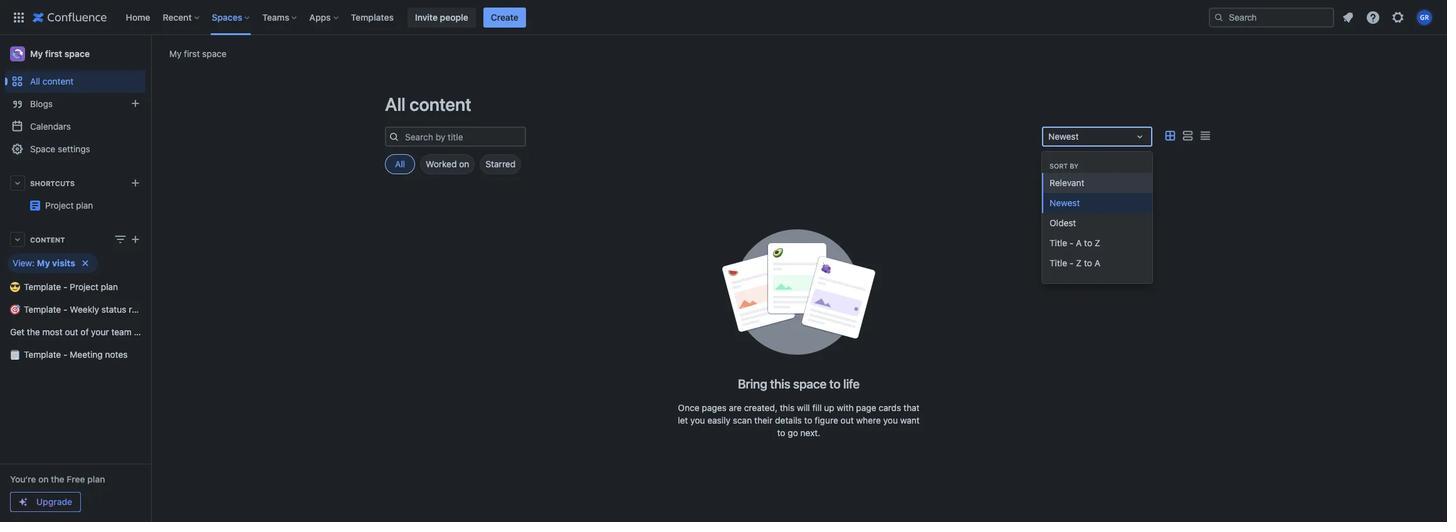 Task type: describe. For each thing, give the bounding box(es) containing it.
space down the report
[[134, 327, 158, 338]]

- for z
[[1070, 258, 1074, 268]]

template for template - project plan
[[24, 282, 61, 292]]

sort by
[[1050, 162, 1079, 170]]

- for project
[[63, 282, 67, 292]]

help icon image
[[1366, 10, 1381, 25]]

up
[[825, 403, 835, 413]]

upgrade button
[[11, 493, 80, 512]]

relevant
[[1050, 177, 1085, 188]]

1 horizontal spatial content
[[410, 93, 472, 115]]

0 horizontal spatial a
[[1077, 238, 1082, 248]]

let
[[678, 415, 688, 426]]

spaces
[[212, 12, 242, 22]]

content inside the 'all content' link
[[43, 76, 74, 87]]

shortcuts button
[[5, 172, 146, 194]]

settings icon image
[[1391, 10, 1406, 25]]

all inside button
[[395, 159, 405, 169]]

get
[[10, 327, 25, 338]]

my right collapse sidebar icon
[[169, 48, 182, 59]]

once
[[678, 403, 700, 413]]

1 vertical spatial a
[[1095, 258, 1101, 268]]

to for a
[[1085, 238, 1093, 248]]

settings
[[58, 144, 90, 154]]

all content link
[[5, 70, 146, 93]]

1 you from the left
[[691, 415, 705, 426]]

title - a to z
[[1050, 238, 1101, 248]]

0 vertical spatial z
[[1095, 238, 1101, 248]]

1 vertical spatial all
[[385, 93, 406, 115]]

list image
[[1181, 128, 1196, 143]]

the inside get the most out of your team space link
[[27, 327, 40, 338]]

template - project plan link
[[5, 276, 146, 299]]

home link
[[122, 7, 154, 27]]

compact list image
[[1198, 128, 1213, 143]]

my first space inside 'link'
[[30, 48, 90, 59]]

:sunglasses: image
[[10, 282, 20, 292]]

template - project plan image
[[30, 201, 40, 211]]

my first space link inside space element
[[5, 41, 146, 66]]

that
[[904, 403, 920, 413]]

recent button
[[159, 7, 204, 27]]

content
[[30, 236, 65, 244]]

fill
[[813, 403, 822, 413]]

:sunglasses: image
[[10, 282, 20, 292]]

project plan link up change view icon
[[5, 194, 194, 217]]

all inside space element
[[30, 76, 40, 87]]

get the most out of your team space
[[10, 327, 158, 338]]

sort
[[1050, 162, 1068, 170]]

title for title - z to a
[[1050, 258, 1068, 268]]

to up next.
[[805, 415, 813, 426]]

your
[[91, 327, 109, 338]]

space up the 'all content' link at the left top of page
[[65, 48, 90, 59]]

team
[[111, 327, 132, 338]]

template - meeting notes
[[24, 349, 128, 360]]

create
[[491, 12, 519, 22]]

apps button
[[306, 7, 344, 27]]

of
[[81, 327, 89, 338]]

first inside space element
[[45, 48, 62, 59]]

invite people
[[415, 12, 468, 22]]

collapse sidebar image
[[137, 41, 164, 66]]

project for 'project plan' link above change view icon
[[146, 195, 174, 206]]

visits
[[52, 258, 75, 268]]

:notepad_spiral: image
[[10, 350, 20, 360]]

you're
[[10, 474, 36, 485]]

1 horizontal spatial the
[[51, 474, 64, 485]]

template - meeting notes link
[[5, 344, 146, 366]]

title - z to a
[[1050, 258, 1101, 268]]

home
[[126, 12, 150, 22]]

change view image
[[113, 232, 128, 247]]

upgrade
[[36, 497, 72, 508]]

0 vertical spatial this
[[771, 377, 791, 391]]

template - weekly status report
[[24, 304, 154, 315]]

teams button
[[259, 7, 302, 27]]

space up will
[[794, 377, 827, 391]]

1 horizontal spatial my first space link
[[169, 47, 227, 60]]

spaces button
[[208, 7, 255, 27]]

people
[[440, 12, 468, 22]]

create link
[[484, 7, 526, 27]]

to for z
[[1085, 258, 1093, 268]]

view:
[[13, 258, 35, 268]]

content button
[[5, 228, 146, 251]]

out inside once pages are created, this will fill up with page cards that let you easily scan their details to figure out where you want to go next.
[[841, 415, 854, 426]]

template - weekly status report link
[[5, 299, 154, 321]]

with
[[837, 403, 854, 413]]

template - project plan
[[24, 282, 118, 292]]

worked on
[[426, 159, 469, 169]]

out inside get the most out of your team space link
[[65, 327, 78, 338]]

to for space
[[830, 377, 841, 391]]

next.
[[801, 428, 821, 439]]

space settings link
[[5, 138, 146, 161]]

template for template - meeting notes
[[24, 349, 61, 360]]

on for you're
[[38, 474, 49, 485]]



Task type: locate. For each thing, give the bounding box(es) containing it.
report
[[129, 304, 154, 315]]

all up all button
[[385, 93, 406, 115]]

get the most out of your team space link
[[5, 321, 158, 344]]

1 vertical spatial template
[[24, 304, 61, 315]]

you're on the free plan
[[10, 474, 105, 485]]

template for template - weekly status report
[[24, 304, 61, 315]]

all button
[[385, 154, 415, 174]]

notes
[[105, 349, 128, 360]]

calendars link
[[5, 115, 146, 138]]

free
[[67, 474, 85, 485]]

0 vertical spatial template
[[24, 282, 61, 292]]

all content up search by title field
[[385, 93, 472, 115]]

newest up the sort by
[[1049, 131, 1079, 142]]

a up title - z to a
[[1077, 238, 1082, 248]]

shortcuts
[[30, 179, 75, 187]]

invite
[[415, 12, 438, 22]]

you right let
[[691, 415, 705, 426]]

Search field
[[1210, 7, 1335, 27]]

starred
[[486, 159, 516, 169]]

2 title from the top
[[1050, 258, 1068, 268]]

to down title - a to z
[[1085, 258, 1093, 268]]

- left the weekly
[[63, 304, 67, 315]]

on inside button
[[459, 159, 469, 169]]

- left the meeting at left
[[63, 349, 67, 360]]

template up most
[[24, 304, 61, 315]]

banner
[[0, 0, 1448, 35]]

space down spaces
[[202, 48, 227, 59]]

0 horizontal spatial all content
[[30, 76, 74, 87]]

oldest
[[1050, 217, 1077, 228]]

on for worked
[[459, 159, 469, 169]]

0 vertical spatial on
[[459, 159, 469, 169]]

space element
[[0, 35, 194, 523]]

1 vertical spatial all content
[[385, 93, 472, 115]]

my first space link up the 'all content' link at the left top of page
[[5, 41, 146, 66]]

1 horizontal spatial you
[[884, 415, 898, 426]]

0 horizontal spatial on
[[38, 474, 49, 485]]

project inside template - project plan link
[[70, 282, 99, 292]]

are
[[729, 403, 742, 413]]

z down title - a to z
[[1077, 258, 1082, 268]]

premium image
[[18, 497, 28, 508]]

- down visits
[[63, 282, 67, 292]]

1 vertical spatial out
[[841, 415, 854, 426]]

title down the oldest
[[1050, 238, 1068, 248]]

newest
[[1049, 131, 1079, 142], [1050, 197, 1081, 208]]

all up blogs
[[30, 76, 40, 87]]

add shortcut image
[[128, 176, 143, 191]]

worked on button
[[420, 154, 475, 174]]

to
[[1085, 238, 1093, 248], [1085, 258, 1093, 268], [830, 377, 841, 391], [805, 415, 813, 426], [778, 428, 786, 439]]

worked
[[426, 159, 457, 169]]

calendars
[[30, 121, 71, 132]]

1 horizontal spatial on
[[459, 159, 469, 169]]

want
[[901, 415, 920, 426]]

clear view image
[[78, 256, 93, 271]]

first up the 'all content' link at the left top of page
[[45, 48, 62, 59]]

content
[[43, 76, 74, 87], [410, 93, 472, 115]]

my up the 'all content' link at the left top of page
[[30, 48, 43, 59]]

1 vertical spatial the
[[51, 474, 64, 485]]

most
[[42, 327, 63, 338]]

the left free
[[51, 474, 64, 485]]

template
[[24, 282, 61, 292], [24, 304, 61, 315], [24, 349, 61, 360]]

their
[[755, 415, 773, 426]]

1 horizontal spatial z
[[1095, 238, 1101, 248]]

banner containing home
[[0, 0, 1448, 35]]

- for a
[[1070, 238, 1074, 248]]

this inside once pages are created, this will fill up with page cards that let you easily scan their details to figure out where you want to go next.
[[780, 403, 795, 413]]

1 horizontal spatial first
[[184, 48, 200, 59]]

0 vertical spatial out
[[65, 327, 78, 338]]

page
[[857, 403, 877, 413]]

the
[[27, 327, 40, 338], [51, 474, 64, 485]]

on inside space element
[[38, 474, 49, 485]]

go
[[788, 428, 799, 439]]

my first space link down the recent dropdown button
[[169, 47, 227, 60]]

1 vertical spatial on
[[38, 474, 49, 485]]

all left worked
[[395, 159, 405, 169]]

my first space link
[[5, 41, 146, 66], [169, 47, 227, 60]]

2 you from the left
[[884, 415, 898, 426]]

-
[[1070, 238, 1074, 248], [1070, 258, 1074, 268], [63, 282, 67, 292], [63, 304, 67, 315], [63, 349, 67, 360]]

1 title from the top
[[1050, 238, 1068, 248]]

on right you're
[[38, 474, 49, 485]]

on right worked
[[459, 159, 469, 169]]

you down cards
[[884, 415, 898, 426]]

status
[[101, 304, 126, 315]]

- inside template - project plan link
[[63, 282, 67, 292]]

title
[[1050, 238, 1068, 248], [1050, 258, 1068, 268]]

meeting
[[70, 349, 103, 360]]

easily
[[708, 415, 731, 426]]

:notepad_spiral: image
[[10, 350, 20, 360]]

confluence image
[[33, 10, 107, 25], [33, 10, 107, 25]]

invite people button
[[408, 7, 476, 27]]

project plan link down shortcuts dropdown button
[[45, 200, 93, 211]]

0 horizontal spatial my first space
[[30, 48, 90, 59]]

apps
[[310, 12, 331, 22]]

None text field
[[1049, 130, 1051, 143]]

templates
[[351, 12, 394, 22]]

bring
[[738, 377, 768, 391]]

all content
[[30, 76, 74, 87], [385, 93, 472, 115]]

template down view: my visits
[[24, 282, 61, 292]]

content up search by title field
[[410, 93, 472, 115]]

title down title - a to z
[[1050, 258, 1068, 268]]

3 template from the top
[[24, 349, 61, 360]]

cards image
[[1163, 128, 1178, 143]]

- down title - a to z
[[1070, 258, 1074, 268]]

a down title - a to z
[[1095, 258, 1101, 268]]

pages
[[702, 403, 727, 413]]

life
[[844, 377, 860, 391]]

out
[[65, 327, 78, 338], [841, 415, 854, 426]]

0 vertical spatial newest
[[1049, 131, 1079, 142]]

2 vertical spatial template
[[24, 349, 61, 360]]

1 vertical spatial z
[[1077, 258, 1082, 268]]

the right get
[[27, 327, 40, 338]]

0 horizontal spatial the
[[27, 327, 40, 338]]

recent
[[163, 12, 192, 22]]

blogs
[[30, 98, 53, 109]]

1 vertical spatial title
[[1050, 258, 1068, 268]]

title for title - a to z
[[1050, 238, 1068, 248]]

space
[[202, 48, 227, 59], [65, 48, 90, 59], [134, 327, 158, 338], [794, 377, 827, 391]]

- inside template - meeting notes link
[[63, 349, 67, 360]]

project inside 'project plan' link
[[146, 195, 174, 206]]

notification icon image
[[1341, 10, 1356, 25]]

this up details
[[780, 403, 795, 413]]

project plan link
[[5, 194, 194, 217], [45, 200, 93, 211]]

blogs link
[[5, 93, 146, 115]]

to left go
[[778, 428, 786, 439]]

0 horizontal spatial my first space link
[[5, 41, 146, 66]]

global element
[[8, 0, 1207, 35]]

1 horizontal spatial my first space
[[169, 48, 227, 59]]

2 vertical spatial all
[[395, 159, 405, 169]]

to up title - z to a
[[1085, 238, 1093, 248]]

all content inside space element
[[30, 76, 74, 87]]

1 horizontal spatial project plan
[[146, 195, 194, 206]]

1 vertical spatial this
[[780, 403, 795, 413]]

open image
[[1133, 129, 1148, 144]]

:dart: image
[[10, 305, 20, 315], [10, 305, 20, 315]]

on
[[459, 159, 469, 169], [38, 474, 49, 485]]

project plan for 'project plan' link under shortcuts dropdown button
[[45, 200, 93, 211]]

1 horizontal spatial out
[[841, 415, 854, 426]]

- for weekly
[[63, 304, 67, 315]]

this
[[771, 377, 791, 391], [780, 403, 795, 413]]

this right 'bring'
[[771, 377, 791, 391]]

my right view:
[[37, 258, 50, 268]]

search image
[[1215, 12, 1225, 22]]

appswitcher icon image
[[11, 10, 26, 25]]

template down most
[[24, 349, 61, 360]]

newest up the oldest
[[1050, 197, 1081, 208]]

0 horizontal spatial content
[[43, 76, 74, 87]]

all
[[30, 76, 40, 87], [385, 93, 406, 115], [395, 159, 405, 169]]

- up title - z to a
[[1070, 238, 1074, 248]]

details
[[775, 415, 802, 426]]

z
[[1095, 238, 1101, 248], [1077, 258, 1082, 268]]

figure
[[815, 415, 839, 426]]

project for 'project plan' link under shortcuts dropdown button
[[45, 200, 74, 211]]

to left life
[[830, 377, 841, 391]]

0 vertical spatial title
[[1050, 238, 1068, 248]]

templates link
[[347, 7, 398, 27]]

0 horizontal spatial you
[[691, 415, 705, 426]]

create a blog image
[[128, 96, 143, 111]]

project plan
[[146, 195, 194, 206], [45, 200, 93, 211]]

teams
[[262, 12, 289, 22]]

view: my visits
[[13, 258, 75, 268]]

all content up blogs
[[30, 76, 74, 87]]

1 template from the top
[[24, 282, 61, 292]]

scan
[[733, 415, 752, 426]]

content up blogs
[[43, 76, 74, 87]]

space
[[30, 144, 55, 154]]

out left of
[[65, 327, 78, 338]]

create a page image
[[128, 232, 143, 247]]

0 vertical spatial all
[[30, 76, 40, 87]]

a
[[1077, 238, 1082, 248], [1095, 258, 1101, 268]]

2 template from the top
[[24, 304, 61, 315]]

z up title - z to a
[[1095, 238, 1101, 248]]

bring this space to life
[[738, 377, 860, 391]]

0 vertical spatial a
[[1077, 238, 1082, 248]]

plan
[[177, 195, 194, 206], [76, 200, 93, 211], [101, 282, 118, 292], [87, 474, 105, 485]]

1 vertical spatial newest
[[1050, 197, 1081, 208]]

cards
[[879, 403, 902, 413]]

created,
[[744, 403, 778, 413]]

0 vertical spatial all content
[[30, 76, 74, 87]]

1 vertical spatial content
[[410, 93, 472, 115]]

out down with in the right bottom of the page
[[841, 415, 854, 426]]

where
[[857, 415, 881, 426]]

- inside "template - weekly status report" link
[[63, 304, 67, 315]]

0 horizontal spatial z
[[1077, 258, 1082, 268]]

starred button
[[480, 154, 521, 174]]

0 horizontal spatial first
[[45, 48, 62, 59]]

by
[[1070, 162, 1079, 170]]

weekly
[[70, 304, 99, 315]]

will
[[797, 403, 810, 413]]

0 horizontal spatial out
[[65, 327, 78, 338]]

1 horizontal spatial all content
[[385, 93, 472, 115]]

my first space down the recent dropdown button
[[169, 48, 227, 59]]

0 vertical spatial the
[[27, 327, 40, 338]]

1 horizontal spatial a
[[1095, 258, 1101, 268]]

0 horizontal spatial project plan
[[45, 200, 93, 211]]

project plan for 'project plan' link above change view icon
[[146, 195, 194, 206]]

Search by title field
[[401, 128, 525, 146]]

0 vertical spatial content
[[43, 76, 74, 87]]

- for meeting
[[63, 349, 67, 360]]

space settings
[[30, 144, 90, 154]]

once pages are created, this will fill up with page cards that let you easily scan their details to figure out where you want to go next.
[[678, 403, 920, 439]]

my first space up the 'all content' link at the left top of page
[[30, 48, 90, 59]]

first down the recent dropdown button
[[184, 48, 200, 59]]



Task type: vqa. For each thing, say whether or not it's contained in the screenshot.
- for Meeting
yes



